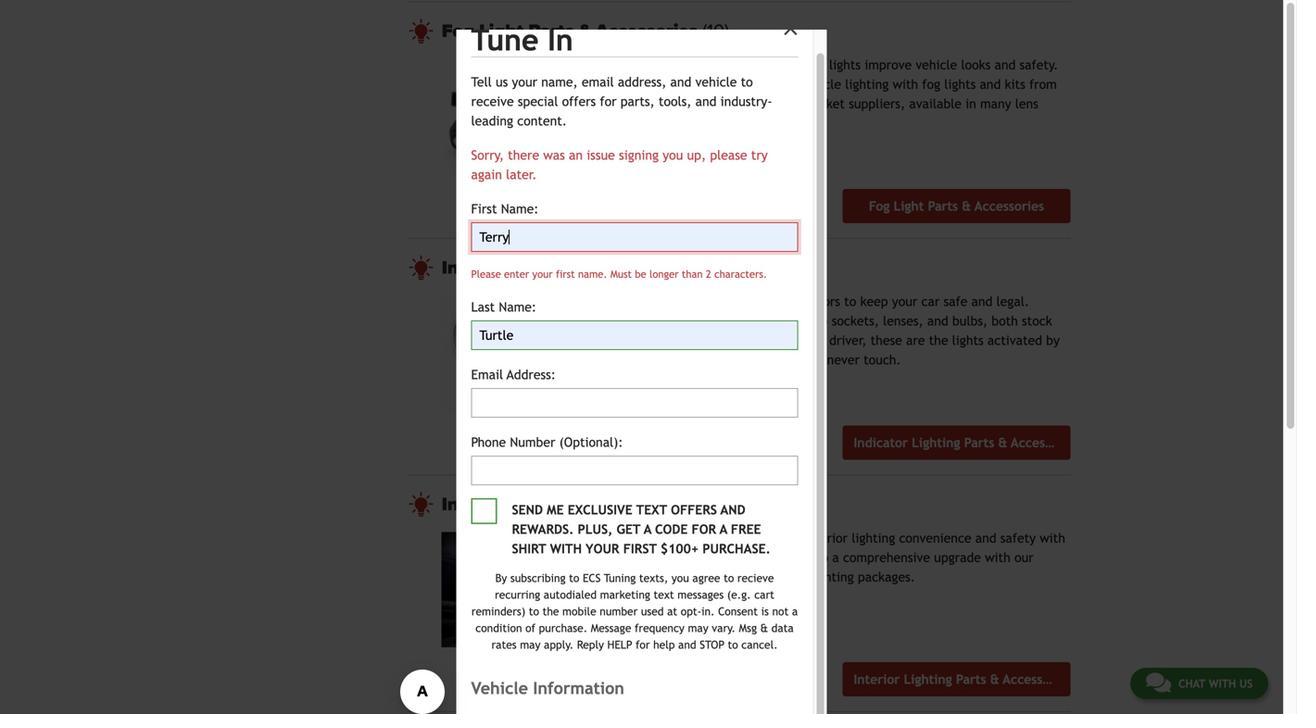 Task type: describe. For each thing, give the bounding box(es) containing it.
data
[[772, 622, 794, 635]]

mobile
[[563, 605, 597, 618]]

phone
[[471, 435, 506, 450]]

agree
[[693, 572, 721, 585]]

number
[[600, 605, 638, 618]]

of
[[526, 622, 536, 635]]

vary.
[[712, 622, 736, 635]]

interior lighting parts & accessories thumbnail image image
[[442, 533, 596, 648]]

get
[[617, 522, 641, 537]]

tune in document
[[457, 16, 827, 715]]

there
[[508, 148, 540, 163]]

opt-
[[681, 605, 702, 618]]

light
[[479, 20, 524, 42]]

& for indicator lighting parts & accessories
[[652, 257, 664, 279]]

sorry,
[[471, 148, 504, 163]]

code
[[655, 522, 688, 537]]

your for us
[[512, 75, 538, 89]]

exclusive
[[568, 503, 633, 518]]

leading
[[471, 114, 514, 128]]

for inside send me exclusive text offers and rewards. plus, get a code for a free shirt with your first $100+ purchase.
[[692, 522, 717, 537]]

free
[[731, 522, 762, 537]]

us
[[1240, 678, 1253, 691]]

marketing
[[600, 589, 651, 602]]

issue
[[587, 148, 615, 163]]

try
[[752, 148, 768, 163]]

lighting for interior
[[511, 494, 583, 516]]

longer
[[650, 268, 679, 280]]

to up autodialed
[[569, 572, 580, 585]]

& for fog light parts & accessories
[[579, 20, 591, 42]]

characters.
[[715, 268, 768, 280]]

number
[[510, 435, 556, 450]]

in
[[548, 23, 574, 57]]

parts,
[[621, 94, 655, 109]]

help
[[608, 639, 633, 652]]

autodialed
[[544, 589, 597, 602]]

recieve
[[738, 572, 775, 585]]

offers inside send me exclusive text offers and rewards. plus, get a code for a free shirt with your first $100+ purchase.
[[671, 503, 718, 518]]

message
[[591, 622, 632, 635]]

me
[[547, 503, 564, 518]]

special
[[518, 94, 558, 109]]

1 horizontal spatial may
[[688, 622, 709, 635]]

apply.
[[544, 639, 574, 652]]

& inside by subscribing to ecs tuning texts, you agree to recieve recurring autodialed marketing text messages (e.g. cart reminders) to the mobile number used at opt-in. consent is not a condition of purchase. message frequency may vary. msg & data rates may apply. reply help for help and stop to cancel.
[[761, 622, 769, 635]]

an
[[569, 148, 583, 163]]

please enter your first name. must be longer than 2 characters.
[[471, 268, 768, 280]]

purchase. inside send me exclusive text offers and rewards. plus, get a code for a free shirt with your first $100+ purchase.
[[703, 542, 771, 557]]

chat with us link
[[1131, 668, 1269, 700]]

rewards.
[[512, 522, 574, 537]]

indicator lighting parts & accessories thumbnail image image
[[442, 296, 596, 411]]

please
[[710, 148, 748, 163]]

and down vehicle
[[696, 94, 717, 109]]

help
[[654, 639, 675, 652]]

vehicle
[[696, 75, 737, 89]]

used
[[641, 605, 664, 618]]

plus,
[[578, 522, 613, 537]]

accessories for interior lighting parts & accessories
[[655, 494, 757, 516]]

parts for fog
[[529, 20, 574, 42]]

messages
[[678, 589, 724, 602]]

to down vary.
[[728, 639, 739, 652]]

1 horizontal spatial a
[[720, 522, 728, 537]]

parts for indicator
[[601, 257, 647, 279]]

your for enter
[[533, 268, 553, 280]]

and up tools,
[[671, 75, 692, 89]]

fog light parts & accessories thumbnail image image
[[442, 59, 596, 174]]

condition
[[476, 622, 522, 635]]

last
[[471, 300, 495, 315]]

for inside by subscribing to ecs tuning texts, you agree to recieve recurring autodialed marketing text messages (e.g. cart reminders) to the mobile number used at opt-in. consent is not a condition of purchase. message frequency may vary. msg & data rates may apply. reply help for help and stop to cancel.
[[636, 639, 650, 652]]

interior
[[442, 494, 506, 516]]

fog
[[442, 20, 475, 42]]

name: for last name:
[[499, 300, 537, 315]]

address:
[[507, 367, 556, 382]]

none telephone field inside tune in document
[[471, 456, 799, 486]]

stop
[[700, 639, 725, 652]]

interior lighting parts & accessories link
[[442, 494, 1071, 516]]

the
[[543, 605, 559, 618]]

recurring
[[495, 589, 541, 602]]

tell us your name, email address, and vehicle to receive special offers for parts, tools, and industry- leading content.
[[471, 75, 773, 128]]

last name:
[[471, 300, 537, 315]]

2
[[706, 268, 712, 280]]

vehicle information
[[471, 679, 625, 698]]

name,
[[542, 75, 578, 89]]

reminders)
[[472, 605, 526, 618]]

0 horizontal spatial a
[[644, 522, 652, 537]]

email address:
[[471, 367, 556, 382]]

by subscribing to ecs tuning texts, you agree to recieve recurring autodialed marketing text messages (e.g. cart reminders) to the mobile number used at opt-in. consent is not a condition of purchase. message frequency may vary. msg & data rates may apply. reply help for help and stop to cancel.
[[472, 572, 798, 652]]

fog light parts & accessories
[[442, 20, 703, 42]]

receive
[[471, 94, 514, 109]]

rates
[[492, 639, 517, 652]]

0 horizontal spatial first
[[556, 268, 575, 280]]

(e.g.
[[728, 589, 752, 602]]

accessories for fog light parts & accessories
[[596, 20, 698, 42]]

reply
[[577, 639, 604, 652]]

first
[[471, 202, 497, 216]]

up,
[[687, 148, 707, 163]]



Task type: vqa. For each thing, say whether or not it's contained in the screenshot.
bottommost Name:
yes



Task type: locate. For each thing, give the bounding box(es) containing it.
tuning
[[604, 572, 636, 585]]

0 vertical spatial may
[[688, 622, 709, 635]]

by
[[496, 572, 507, 585]]

text inside send me exclusive text offers and rewards. plus, get a code for a free shirt with your first $100+ purchase.
[[637, 503, 668, 518]]

name: down later.
[[501, 202, 539, 216]]

indicator
[[442, 257, 520, 279]]

you left up,
[[663, 148, 684, 163]]

0 vertical spatial for
[[600, 94, 617, 109]]

enter
[[504, 268, 530, 280]]

ecs
[[583, 572, 601, 585]]

0 vertical spatial purchase.
[[703, 542, 771, 557]]

with left 'us' in the right bottom of the page
[[1210, 678, 1237, 691]]

your right enter
[[533, 268, 553, 280]]

1 horizontal spatial first
[[624, 542, 657, 557]]

you inside by subscribing to ecs tuning texts, you agree to recieve recurring autodialed marketing text messages (e.g. cart reminders) to the mobile number used at opt-in. consent is not a condition of purchase. message frequency may vary. msg & data rates may apply. reply help for help and stop to cancel.
[[672, 572, 690, 585]]

be
[[635, 268, 647, 280]]

parts
[[529, 20, 574, 42], [601, 257, 647, 279], [588, 494, 634, 516]]

address,
[[618, 75, 667, 89]]

tools,
[[659, 94, 692, 109]]

1 vertical spatial name:
[[499, 300, 537, 315]]

a right get at the left bottom of page
[[644, 522, 652, 537]]

please
[[471, 268, 501, 280]]

offers inside tell us your name, email address, and vehicle to receive special offers for parts, tools, and industry- leading content.
[[562, 94, 596, 109]]

your inside tell us your name, email address, and vehicle to receive special offers for parts, tools, and industry- leading content.
[[512, 75, 538, 89]]

Send me exclusive text offers and rewards. Plus, get a code for a free shirt with your first $100+ purchase. checkbox
[[471, 499, 497, 524]]

a inside by subscribing to ecs tuning texts, you agree to recieve recurring autodialed marketing text messages (e.g. cart reminders) to the mobile number used at opt-in. consent is not a condition of purchase. message frequency may vary. msg & data rates may apply. reply help for help and stop to cancel.
[[793, 605, 798, 618]]

with
[[550, 542, 582, 557], [1210, 678, 1237, 691]]

1 vertical spatial purchase.
[[539, 622, 588, 635]]

& for interior lighting parts & accessories
[[638, 494, 650, 516]]

msg
[[739, 622, 757, 635]]

first down get at the left bottom of page
[[624, 542, 657, 557]]

text
[[637, 503, 668, 518], [654, 589, 675, 602]]

0 horizontal spatial purchase.
[[539, 622, 588, 635]]

send me exclusive text offers and rewards. plus, get a code for a free shirt with your first $100+ purchase.
[[512, 503, 771, 557]]

purchase. up apply.
[[539, 622, 588, 635]]

tune in dialog
[[0, 0, 1298, 715]]

frequency
[[635, 622, 685, 635]]

0 horizontal spatial offers
[[562, 94, 596, 109]]

sorry, there was an issue signing you up, please try again later.
[[471, 148, 768, 182]]

not
[[773, 605, 789, 618]]

lighting left must
[[525, 257, 597, 279]]

None email field
[[471, 388, 799, 418]]

first name:
[[471, 202, 539, 216]]

and inside send me exclusive text offers and rewards. plus, get a code for a free shirt with your first $100+ purchase.
[[721, 503, 746, 518]]

purchase.
[[703, 542, 771, 557], [539, 622, 588, 635]]

at
[[668, 605, 678, 618]]

0 vertical spatial first
[[556, 268, 575, 280]]

& right msg
[[761, 622, 769, 635]]

0 vertical spatial your
[[512, 75, 538, 89]]

name:
[[501, 202, 539, 216], [499, 300, 537, 315]]

a left free
[[720, 522, 728, 537]]

your down plus,
[[586, 542, 620, 557]]

0 horizontal spatial may
[[520, 639, 541, 652]]

for inside tell us your name, email address, and vehicle to receive special offers for parts, tools, and industry- leading content.
[[600, 94, 617, 109]]

accessories
[[596, 20, 698, 42], [669, 257, 771, 279], [655, 494, 757, 516]]

content.
[[518, 114, 567, 128]]

0 vertical spatial parts
[[529, 20, 574, 42]]

for down "email" at the left top of page
[[600, 94, 617, 109]]

with down rewards.
[[550, 542, 582, 557]]

later.
[[506, 167, 537, 182]]

purchase. inside by subscribing to ecs tuning texts, you agree to recieve recurring autodialed marketing text messages (e.g. cart reminders) to the mobile number used at opt-in. consent is not a condition of purchase. message frequency may vary. msg & data rates may apply. reply help for help and stop to cancel.
[[539, 622, 588, 635]]

1 vertical spatial offers
[[671, 503, 718, 518]]

2 vertical spatial parts
[[588, 494, 634, 516]]

1 vertical spatial text
[[654, 589, 675, 602]]

you for up,
[[663, 148, 684, 163]]

phone number (optional):
[[471, 435, 623, 450]]

to up industry-
[[741, 75, 753, 89]]

is
[[762, 605, 769, 618]]

lighting up rewards.
[[511, 494, 583, 516]]

us
[[496, 75, 508, 89]]

and inside by subscribing to ecs tuning texts, you agree to recieve recurring autodialed marketing text messages (e.g. cart reminders) to the mobile number used at opt-in. consent is not a condition of purchase. message frequency may vary. msg & data rates may apply. reply help for help and stop to cancel.
[[679, 639, 697, 652]]

lighting
[[525, 257, 597, 279], [511, 494, 583, 516]]

text up at
[[654, 589, 675, 602]]

0 vertical spatial accessories
[[596, 20, 698, 42]]

parts for interior
[[588, 494, 634, 516]]

0 vertical spatial with
[[550, 542, 582, 557]]

send
[[512, 503, 543, 518]]

2 vertical spatial accessories
[[655, 494, 757, 516]]

offers
[[562, 94, 596, 109], [671, 503, 718, 518]]

cart
[[755, 589, 775, 602]]

your
[[512, 75, 538, 89], [533, 268, 553, 280], [586, 542, 620, 557]]

0 vertical spatial you
[[663, 148, 684, 163]]

and
[[671, 75, 692, 89], [696, 94, 717, 109], [721, 503, 746, 518], [679, 639, 697, 652]]

in.
[[702, 605, 715, 618]]

0 horizontal spatial with
[[550, 542, 582, 557]]

email
[[471, 367, 504, 382]]

with inside 'link'
[[1210, 678, 1237, 691]]

& up get at the left bottom of page
[[638, 494, 650, 516]]

for left help
[[636, 639, 650, 652]]

lighting for indicator
[[525, 257, 597, 279]]

industry-
[[721, 94, 773, 109]]

tune
[[471, 23, 539, 57]]

1 horizontal spatial for
[[636, 639, 650, 652]]

information
[[533, 679, 625, 698]]

shirt
[[512, 542, 547, 557]]

1 horizontal spatial offers
[[671, 503, 718, 518]]

0 vertical spatial offers
[[562, 94, 596, 109]]

0 vertical spatial text
[[637, 503, 668, 518]]

than
[[682, 268, 703, 280]]

name.
[[578, 268, 608, 280]]

again
[[471, 167, 502, 182]]

you
[[663, 148, 684, 163], [672, 572, 690, 585]]

$100+
[[661, 542, 699, 557]]

0 vertical spatial name:
[[501, 202, 539, 216]]

for
[[600, 94, 617, 109], [692, 522, 717, 537], [636, 639, 650, 652]]

purchase. down free
[[703, 542, 771, 557]]

name: for first name:
[[501, 202, 539, 216]]

0 horizontal spatial for
[[600, 94, 617, 109]]

1 vertical spatial your
[[533, 268, 553, 280]]

offers down "email" at the left top of page
[[562, 94, 596, 109]]

must
[[611, 268, 632, 280]]

& right be
[[652, 257, 664, 279]]

email
[[582, 75, 614, 89]]

1 vertical spatial parts
[[601, 257, 647, 279]]

none email field inside tune in document
[[471, 388, 799, 418]]

chat
[[1179, 678, 1206, 691]]

0 vertical spatial lighting
[[525, 257, 597, 279]]

2 vertical spatial for
[[636, 639, 650, 652]]

to inside tell us your name, email address, and vehicle to receive special offers for parts, tools, and industry- leading content.
[[741, 75, 753, 89]]

(optional):
[[560, 435, 623, 450]]

accessories for indicator lighting parts & accessories
[[669, 257, 771, 279]]

your inside send me exclusive text offers and rewards. plus, get a code for a free shirt with your first $100+ purchase.
[[586, 542, 620, 557]]

2 horizontal spatial a
[[793, 605, 798, 618]]

text up code
[[637, 503, 668, 518]]

and right help
[[679, 639, 697, 652]]

a right "not"
[[793, 605, 798, 618]]

1 vertical spatial lighting
[[511, 494, 583, 516]]

to left the the
[[529, 605, 540, 618]]

may down the opt- at the bottom
[[688, 622, 709, 635]]

first inside send me exclusive text offers and rewards. plus, get a code for a free shirt with your first $100+ purchase.
[[624, 542, 657, 557]]

texts,
[[640, 572, 669, 585]]

2 horizontal spatial for
[[692, 522, 717, 537]]

1 vertical spatial for
[[692, 522, 717, 537]]

1 vertical spatial may
[[520, 639, 541, 652]]

for up $100+
[[692, 522, 717, 537]]

1 vertical spatial with
[[1210, 678, 1237, 691]]

& right in at top left
[[579, 20, 591, 42]]

offers up code
[[671, 503, 718, 518]]

1 horizontal spatial purchase.
[[703, 542, 771, 557]]

2 vertical spatial your
[[586, 542, 620, 557]]

None text field
[[471, 223, 799, 252], [471, 321, 799, 350], [471, 223, 799, 252], [471, 321, 799, 350]]

consent
[[719, 605, 758, 618]]

indicator lighting parts & accessories link
[[442, 257, 1071, 279]]

name: down enter
[[499, 300, 537, 315]]

you left 'agree'
[[672, 572, 690, 585]]

1 vertical spatial accessories
[[669, 257, 771, 279]]

1 horizontal spatial with
[[1210, 678, 1237, 691]]

may
[[688, 622, 709, 635], [520, 639, 541, 652]]

you for agree
[[672, 572, 690, 585]]

first left name.
[[556, 268, 575, 280]]

interior lighting parts & accessories
[[442, 494, 762, 516]]

and up free
[[721, 503, 746, 518]]

fog light parts & accessories link
[[442, 20, 1071, 42]]

signing
[[619, 148, 659, 163]]

1 vertical spatial first
[[624, 542, 657, 557]]

text inside by subscribing to ecs tuning texts, you agree to recieve recurring autodialed marketing text messages (e.g. cart reminders) to the mobile number used at opt-in. consent is not a condition of purchase. message frequency may vary. msg & data rates may apply. reply help for help and stop to cancel.
[[654, 589, 675, 602]]

you inside sorry, there was an issue signing you up, please try again later.
[[663, 148, 684, 163]]

with inside send me exclusive text offers and rewards. plus, get a code for a free shirt with your first $100+ purchase.
[[550, 542, 582, 557]]

may down of
[[520, 639, 541, 652]]

tune in
[[471, 23, 574, 57]]

chat with us
[[1179, 678, 1253, 691]]

your right us
[[512, 75, 538, 89]]

&
[[579, 20, 591, 42], [652, 257, 664, 279], [638, 494, 650, 516], [761, 622, 769, 635]]

to up (e.g.
[[724, 572, 735, 585]]

to
[[741, 75, 753, 89], [569, 572, 580, 585], [724, 572, 735, 585], [529, 605, 540, 618], [728, 639, 739, 652]]

subscribing
[[511, 572, 566, 585]]

None telephone field
[[471, 456, 799, 486]]

1 vertical spatial you
[[672, 572, 690, 585]]

vehicle
[[471, 679, 528, 698]]



